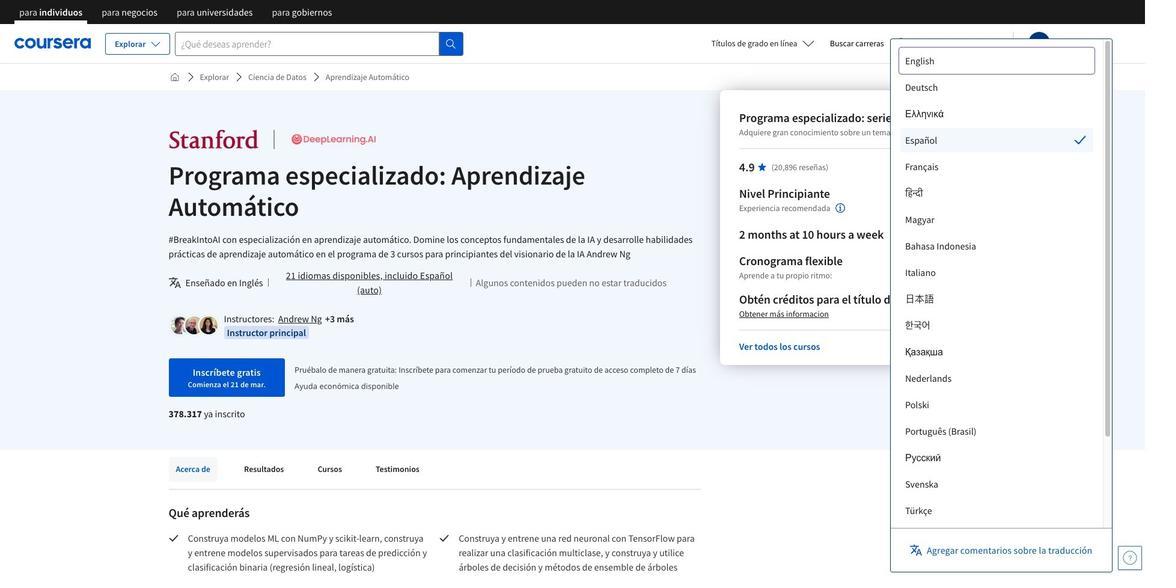 Task type: vqa. For each thing, say whether or not it's contained in the screenshot.
INICIO icon
yes



Task type: locate. For each thing, give the bounding box(es) containing it.
más información sobre los créditos para el título de grado element
[[740, 308, 829, 320]]

coursera image
[[14, 34, 91, 53]]

menu
[[901, 49, 1094, 582]]

radio item
[[901, 128, 1094, 152], [901, 525, 1094, 549]]

1 vertical spatial radio item
[[901, 525, 1094, 549]]

None search field
[[175, 32, 464, 56]]

andrew ng image
[[171, 316, 189, 334]]

centro de ayuda image
[[1124, 551, 1138, 565]]

información sobre los prerrequisitos de nivel de dificultad. image
[[836, 203, 845, 213]]

1 radio item from the top
[[901, 128, 1094, 152]]

0 vertical spatial radio item
[[901, 128, 1094, 152]]

geoff ladwig image
[[185, 316, 203, 334]]



Task type: describe. For each thing, give the bounding box(es) containing it.
2 radio item from the top
[[901, 525, 1094, 549]]

aarti bagul image
[[199, 316, 217, 334]]

cartel navigation
[[10, 0, 342, 33]]

deeplearning.ai image
[[289, 129, 379, 150]]

inicio image
[[170, 72, 180, 82]]

stanford university image
[[169, 129, 259, 150]]



